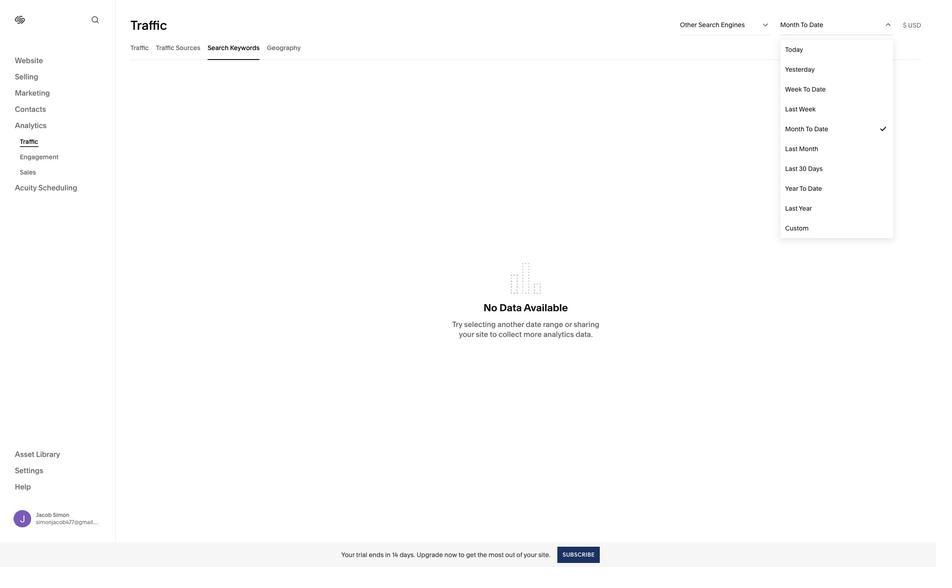 Task type: describe. For each thing, give the bounding box(es) containing it.
asset library
[[15, 450, 60, 459]]

1 vertical spatial year
[[800, 205, 813, 213]]

traffic button
[[131, 35, 149, 60]]

1 vertical spatial week
[[800, 105, 817, 113]]

traffic up traffic button
[[131, 17, 167, 33]]

acuity scheduling link
[[15, 183, 100, 194]]

last month
[[786, 145, 819, 153]]

other
[[681, 21, 698, 29]]

geography button
[[267, 35, 301, 60]]

0 vertical spatial week
[[786, 85, 803, 94]]

traffic sources
[[156, 44, 201, 52]]

last for last year
[[786, 205, 798, 213]]

your trial ends in 14 days. upgrade now to get the most out of your site.
[[342, 551, 551, 560]]

keywords
[[230, 44, 260, 52]]

scheduling
[[38, 183, 77, 192]]

the
[[478, 551, 488, 560]]

subscribe
[[563, 552, 595, 559]]

your inside try selecting another date range or sharing your site to collect more analytics data.
[[459, 330, 475, 339]]

traffic link
[[20, 134, 105, 150]]

more
[[524, 330, 542, 339]]

data.
[[576, 330, 593, 339]]

traffic sources button
[[156, 35, 201, 60]]

date inside button
[[810, 21, 824, 29]]

acuity
[[15, 183, 37, 192]]

trial
[[356, 551, 368, 560]]

most
[[489, 551, 504, 560]]

date
[[526, 320, 542, 329]]

week to date
[[786, 85, 827, 94]]

out
[[506, 551, 515, 560]]

contacts link
[[15, 104, 100, 115]]

simon
[[53, 512, 69, 519]]

settings link
[[15, 466, 100, 477]]

to up last month
[[807, 125, 814, 133]]

engagement
[[20, 153, 59, 161]]

contacts
[[15, 105, 46, 114]]

no
[[484, 302, 498, 314]]

custom
[[786, 225, 809, 233]]

search keywords button
[[208, 35, 260, 60]]

geography
[[267, 44, 301, 52]]

0 vertical spatial year
[[786, 185, 799, 193]]

collect
[[499, 330, 522, 339]]

range
[[544, 320, 564, 329]]

data
[[500, 302, 522, 314]]

or
[[565, 320, 572, 329]]

asset library link
[[15, 450, 100, 461]]

site
[[476, 330, 489, 339]]

selecting
[[465, 320, 496, 329]]

engagement link
[[20, 150, 105, 165]]

jacob simon simonjacob477@gmail.com
[[36, 512, 106, 526]]

subscribe button
[[558, 547, 600, 564]]

upgrade
[[417, 551, 443, 560]]

1 vertical spatial month
[[786, 125, 805, 133]]

another
[[498, 320, 525, 329]]

last year
[[786, 205, 813, 213]]

other search engines
[[681, 21, 746, 29]]

1 vertical spatial month to date
[[786, 125, 829, 133]]

analytics
[[15, 121, 47, 130]]

traffic down analytics
[[20, 138, 38, 146]]

marketing link
[[15, 88, 100, 99]]

get
[[467, 551, 476, 560]]

in
[[386, 551, 391, 560]]

month to date inside button
[[781, 21, 824, 29]]

last for last month
[[786, 145, 798, 153]]

$ usd
[[904, 21, 922, 29]]

last week
[[786, 105, 817, 113]]

Other Search Engines field
[[681, 15, 771, 35]]

last for last week
[[786, 105, 798, 113]]



Task type: locate. For each thing, give the bounding box(es) containing it.
to down the 30
[[800, 185, 807, 193]]

to inside try selecting another date range or sharing your site to collect more analytics data.
[[490, 330, 497, 339]]

month up last 30 days
[[800, 145, 819, 153]]

2 last from the top
[[786, 145, 798, 153]]

help
[[15, 483, 31, 492]]

year
[[786, 185, 799, 193], [800, 205, 813, 213]]

usd
[[909, 21, 922, 29]]

tab list
[[131, 35, 922, 60]]

to up last week
[[804, 85, 811, 94]]

month to date
[[781, 21, 824, 29], [786, 125, 829, 133]]

no data available
[[484, 302, 569, 314]]

asset
[[15, 450, 34, 459]]

last 30 days
[[786, 165, 824, 173]]

last up custom
[[786, 205, 798, 213]]

now
[[445, 551, 458, 560]]

month to date up last month
[[786, 125, 829, 133]]

help link
[[15, 482, 31, 492]]

to left get
[[459, 551, 465, 560]]

search right other
[[699, 21, 720, 29]]

search left keywords
[[208, 44, 229, 52]]

1 horizontal spatial year
[[800, 205, 813, 213]]

traffic left traffic sources
[[131, 44, 149, 52]]

0 horizontal spatial year
[[786, 185, 799, 193]]

14
[[392, 551, 398, 560]]

0 vertical spatial month
[[781, 21, 800, 29]]

$
[[904, 21, 907, 29]]

to
[[802, 21, 809, 29], [804, 85, 811, 94], [807, 125, 814, 133], [800, 185, 807, 193]]

month up today
[[781, 21, 800, 29]]

acuity scheduling
[[15, 183, 77, 192]]

3 last from the top
[[786, 165, 798, 173]]

website
[[15, 56, 43, 65]]

1 horizontal spatial search
[[699, 21, 720, 29]]

site.
[[539, 551, 551, 560]]

0 vertical spatial month to date
[[781, 21, 824, 29]]

search keywords
[[208, 44, 260, 52]]

today
[[786, 46, 804, 54]]

30
[[800, 165, 807, 173]]

days
[[809, 165, 824, 173]]

2 vertical spatial month
[[800, 145, 819, 153]]

year to date
[[786, 185, 823, 193]]

week
[[786, 85, 803, 94], [800, 105, 817, 113]]

search
[[699, 21, 720, 29], [208, 44, 229, 52]]

0 horizontal spatial to
[[459, 551, 465, 560]]

library
[[36, 450, 60, 459]]

traffic
[[131, 17, 167, 33], [131, 44, 149, 52], [156, 44, 174, 52], [20, 138, 38, 146]]

date
[[810, 21, 824, 29], [813, 85, 827, 94], [815, 125, 829, 133], [809, 185, 823, 193]]

traffic left sources
[[156, 44, 174, 52]]

jacob
[[36, 512, 52, 519]]

sources
[[176, 44, 201, 52]]

ends
[[369, 551, 384, 560]]

to inside button
[[802, 21, 809, 29]]

of
[[517, 551, 523, 560]]

last down week to date at the right
[[786, 105, 798, 113]]

selling
[[15, 72, 38, 81]]

0 vertical spatial your
[[459, 330, 475, 339]]

your
[[342, 551, 355, 560]]

simonjacob477@gmail.com
[[36, 519, 106, 526]]

last for last 30 days
[[786, 165, 798, 173]]

0 horizontal spatial search
[[208, 44, 229, 52]]

0 horizontal spatial your
[[459, 330, 475, 339]]

1 horizontal spatial to
[[490, 330, 497, 339]]

your right 'of'
[[524, 551, 537, 560]]

1 vertical spatial to
[[459, 551, 465, 560]]

last up last 30 days
[[786, 145, 798, 153]]

to
[[490, 330, 497, 339], [459, 551, 465, 560]]

yesterday
[[786, 66, 815, 74]]

0 vertical spatial to
[[490, 330, 497, 339]]

to up today
[[802, 21, 809, 29]]

week down week to date at the right
[[800, 105, 817, 113]]

0 vertical spatial search
[[699, 21, 720, 29]]

search inside button
[[208, 44, 229, 52]]

last left the 30
[[786, 165, 798, 173]]

month to date up today
[[781, 21, 824, 29]]

month down last week
[[786, 125, 805, 133]]

marketing
[[15, 89, 50, 98]]

try
[[453, 320, 463, 329]]

year up last year
[[786, 185, 799, 193]]

last
[[786, 105, 798, 113], [786, 145, 798, 153], [786, 165, 798, 173], [786, 205, 798, 213]]

4 last from the top
[[786, 205, 798, 213]]

month inside button
[[781, 21, 800, 29]]

days.
[[400, 551, 416, 560]]

settings
[[15, 466, 43, 475]]

selling link
[[15, 72, 100, 83]]

to right site
[[490, 330, 497, 339]]

website link
[[15, 56, 100, 66]]

sales
[[20, 169, 36, 177]]

available
[[524, 302, 569, 314]]

analytics
[[544, 330, 575, 339]]

tab list containing traffic
[[131, 35, 922, 60]]

1 vertical spatial search
[[208, 44, 229, 52]]

year down the year to date
[[800, 205, 813, 213]]

1 horizontal spatial your
[[524, 551, 537, 560]]

sharing
[[574, 320, 600, 329]]

1 last from the top
[[786, 105, 798, 113]]

search inside field
[[699, 21, 720, 29]]

traffic inside button
[[156, 44, 174, 52]]

analytics link
[[15, 121, 100, 131]]

try selecting another date range or sharing your site to collect more analytics data.
[[453, 320, 600, 339]]

month to date button
[[781, 15, 894, 35]]

month
[[781, 21, 800, 29], [786, 125, 805, 133], [800, 145, 819, 153]]

week down the yesterday
[[786, 85, 803, 94]]

engines
[[722, 21, 746, 29]]

your
[[459, 330, 475, 339], [524, 551, 537, 560]]

1 vertical spatial your
[[524, 551, 537, 560]]

your down try
[[459, 330, 475, 339]]

sales link
[[20, 165, 105, 180]]



Task type: vqa. For each thing, say whether or not it's contained in the screenshot.
Asset Library on the bottom
yes



